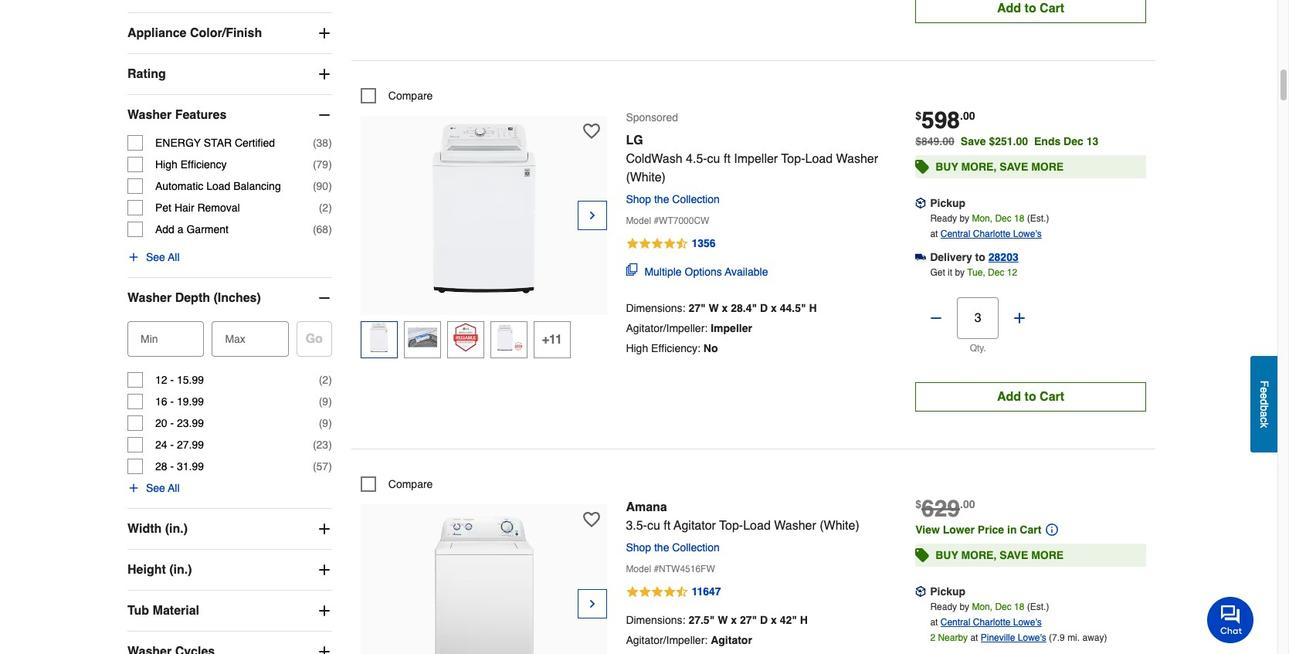 Task type: locate. For each thing, give the bounding box(es) containing it.
2 see all button from the top
[[127, 480, 180, 496]]

chevron right image for first "gallery item 0" image from the bottom
[[587, 596, 599, 611]]

) up ( 68 )
[[328, 201, 332, 214]]

top- inside lg coldwash 4.5-cu ft impeller top-load washer (white)
[[781, 152, 805, 166]]

more, for 629
[[961, 549, 997, 561]]

2 more, from the top
[[961, 549, 997, 561]]

1 vertical spatial ready
[[930, 601, 957, 612]]

see down the 28 on the bottom left
[[146, 482, 165, 494]]

1 ( 9 ) from the top
[[319, 395, 332, 408]]

1 model from the top
[[626, 215, 651, 226]]

) for energy star certified
[[328, 137, 332, 149]]

at up the 'nearby'
[[930, 617, 938, 628]]

0 vertical spatial shop
[[626, 193, 651, 205]]

shop the collection up model # wt7000cw
[[626, 193, 720, 205]]

by right it
[[955, 267, 965, 278]]

( 9 ) up ( 23 )
[[319, 395, 332, 408]]

more, for 598
[[961, 160, 997, 173]]

0 vertical spatial 12
[[1007, 267, 1017, 278]]

washer left tag filled image
[[836, 152, 878, 166]]

Min number field
[[134, 321, 198, 347]]

e up d
[[1258, 387, 1271, 393]]

model for model # wt7000cw
[[626, 215, 651, 226]]

1 vertical spatial a
[[1258, 411, 1271, 417]]

2 agitator/impeller: from the top
[[626, 634, 708, 647]]

pineville
[[981, 632, 1015, 643]]

mon, for ready by mon, dec 18 (est.) at central charlotte lowe's
[[972, 213, 993, 224]]

0 vertical spatial cart
[[1040, 1, 1064, 15]]

color/finish
[[190, 26, 262, 40]]

high
[[155, 158, 177, 171], [626, 342, 648, 355]]

tue,
[[967, 267, 985, 278]]

dimensions: 27" w x  28.4" d x  44.5" h agitator/impeller: impeller high efficiency: no
[[626, 302, 817, 355]]

d for 28.4"
[[760, 302, 768, 315]]

2 pickup from the top
[[930, 585, 966, 598]]

cu
[[707, 152, 720, 166], [647, 519, 660, 533]]

min
[[141, 333, 158, 345]]

all down 28 - 31.99
[[168, 482, 180, 494]]

agitator
[[674, 519, 716, 533], [711, 634, 752, 647]]

- left 15.99
[[170, 374, 174, 386]]

0 vertical spatial 4.5 stars image
[[626, 235, 716, 253]]

- right '16'
[[170, 395, 174, 408]]

hair
[[174, 201, 194, 214]]

1 horizontal spatial cu
[[707, 152, 720, 166]]

all down add a garment
[[168, 251, 180, 263]]

( 57 )
[[313, 460, 332, 473]]

1 horizontal spatial ft
[[724, 152, 731, 166]]

2 see from the top
[[146, 482, 165, 494]]

0 vertical spatial impeller
[[734, 152, 778, 166]]

1356 button
[[626, 235, 897, 253]]

all for 2nd see all button from the top
[[168, 482, 180, 494]]

90
[[316, 180, 328, 192]]

18 for ready by mon, dec 18 (est.) at central charlotte lowe's
[[1014, 213, 1025, 224]]

0 vertical spatial gallery item 0 image
[[399, 123, 569, 293]]

e
[[1258, 387, 1271, 393], [1258, 393, 1271, 399]]

0 vertical spatial compare
[[388, 89, 433, 102]]

pickup image for 598
[[915, 198, 926, 208]]

2 central from the top
[[941, 617, 970, 628]]

lowe's for ready by mon, dec 18 (est.) at central charlotte lowe's
[[1013, 228, 1042, 239]]

savings save $251.00 element
[[961, 135, 1105, 147]]

18 for ready by mon, dec 18 (est.) at central charlotte lowe's 2 nearby at pineville lowe's (7.9 mi. away)
[[1014, 601, 1025, 612]]

- right the 28 on the bottom left
[[170, 460, 174, 473]]

28
[[155, 460, 167, 473]]

d
[[760, 302, 768, 315], [760, 614, 768, 627]]

- for 20
[[170, 417, 174, 429]]

buy more, save more
[[936, 160, 1064, 173], [936, 549, 1064, 561]]

0 horizontal spatial minus image
[[317, 290, 332, 306]]

plus image inside width (in.) button
[[317, 521, 332, 537]]

1 vertical spatial shop the collection
[[626, 541, 720, 554]]

0 vertical spatial central
[[941, 228, 970, 239]]

- for 24
[[170, 439, 174, 451]]

ready inside ready by mon, dec 18 (est.) at central charlotte lowe's
[[930, 213, 957, 224]]

( 2 ) up ( 68 )
[[319, 201, 332, 214]]

e up b
[[1258, 393, 1271, 399]]

9
[[322, 395, 328, 408], [322, 417, 328, 429]]

) for high efficiency
[[328, 158, 332, 171]]

2 dimensions: from the top
[[626, 614, 685, 627]]

2 - from the top
[[170, 395, 174, 408]]

1 - from the top
[[170, 374, 174, 386]]

shop the collection up the model # ntw4516fw
[[626, 541, 720, 554]]

2 d from the top
[[760, 614, 768, 627]]

w right 27.5" at the bottom right of page
[[718, 614, 728, 627]]

1 vertical spatial add to cart
[[997, 390, 1064, 404]]

1 vertical spatial (white)
[[820, 519, 859, 533]]

( 2 ) down go button
[[319, 374, 332, 386]]

ready inside ready by mon, dec 18 (est.) at central charlotte lowe's 2 nearby at pineville lowe's (7.9 mi. away)
[[930, 601, 957, 612]]

1 thumbnail image from the left
[[364, 323, 394, 352]]

mon, inside ready by mon, dec 18 (est.) at central charlotte lowe's
[[972, 213, 993, 224]]

1 shop the collection from the top
[[626, 193, 720, 205]]

2 4.5 stars image from the top
[[626, 583, 722, 601]]

central charlotte lowe's button up 28203 button
[[941, 226, 1042, 241]]

1 (est.) from the top
[[1027, 213, 1049, 224]]

2 buy from the top
[[936, 549, 958, 561]]

buy right tag filled icon
[[936, 549, 958, 561]]

$ inside $ 629 .00
[[915, 498, 921, 510]]

get
[[930, 267, 945, 278]]

washer inside amana 3.5-cu ft agitator top-load washer (white)
[[774, 519, 816, 533]]

1 vertical spatial impeller
[[711, 322, 752, 335]]

model down 3.5-
[[626, 564, 651, 574]]

) for pet hair removal
[[328, 201, 332, 214]]

collection for 2nd shop the collection link from the top
[[672, 541, 720, 554]]

2 left the 'nearby'
[[930, 632, 935, 643]]

) up ( 23 )
[[328, 395, 332, 408]]

x left 42"
[[771, 614, 777, 627]]

charlotte for ready by mon, dec 18 (est.) at central charlotte lowe's
[[973, 228, 1011, 239]]

plus image inside appliance color/finish button
[[317, 25, 332, 41]]

1 vertical spatial at
[[930, 617, 938, 628]]

1 vertical spatial central
[[941, 617, 970, 628]]

by up delivery to 28203
[[960, 213, 969, 224]]

8 ) from the top
[[328, 417, 332, 429]]

rating
[[127, 67, 166, 81]]

add to cart button
[[915, 0, 1146, 23], [915, 382, 1146, 411]]

1 vertical spatial #
[[654, 564, 659, 574]]

1 vertical spatial top-
[[719, 519, 743, 533]]

to
[[1025, 1, 1036, 15], [975, 251, 985, 263], [1025, 390, 1036, 404]]

27" inside dimensions: 27.5" w x  27" d x  42" h agitator/impeller: agitator
[[740, 614, 757, 627]]

buy
[[936, 160, 958, 173], [936, 549, 958, 561]]

plus image
[[127, 251, 140, 263], [127, 482, 140, 494], [317, 603, 332, 619], [317, 644, 332, 654]]

ready up delivery
[[930, 213, 957, 224]]

.00 for 629
[[960, 498, 975, 510]]

.00 up "was price $849.00" element
[[960, 109, 975, 122]]

9 for 20 - 23.99
[[322, 417, 328, 429]]

1 # from the top
[[654, 215, 659, 226]]

23.99
[[177, 417, 204, 429]]

0 vertical spatial see all
[[146, 251, 180, 263]]

(white)
[[626, 170, 666, 184], [820, 519, 859, 533]]

1 horizontal spatial (white)
[[820, 519, 859, 533]]

0 vertical spatial $
[[915, 109, 921, 122]]

0 vertical spatial lowe's
[[1013, 228, 1042, 239]]

1 vertical spatial cart
[[1040, 390, 1064, 404]]

d left 42"
[[760, 614, 768, 627]]

central
[[941, 228, 970, 239], [941, 617, 970, 628]]

1 vertical spatial h
[[800, 614, 808, 627]]

1 horizontal spatial a
[[1258, 411, 1271, 417]]

1 gallery item 0 image from the top
[[399, 123, 569, 293]]

2 add to cart button from the top
[[915, 382, 1146, 411]]

1 see all from the top
[[146, 251, 180, 263]]

minus image
[[317, 290, 332, 306], [929, 310, 944, 326]]

by inside ready by mon, dec 18 (est.) at central charlotte lowe's
[[960, 213, 969, 224]]

1 vertical spatial by
[[955, 267, 965, 278]]

1 d from the top
[[760, 302, 768, 315]]

charlotte up pineville
[[973, 617, 1011, 628]]

w
[[709, 302, 719, 315], [718, 614, 728, 627]]

see all for 2nd see all button from the top
[[146, 482, 180, 494]]

38
[[316, 137, 328, 149]]

w inside dimensions: 27" w x  28.4" d x  44.5" h agitator/impeller: impeller high efficiency: no
[[709, 302, 719, 315]]

plus image inside rating button
[[317, 66, 332, 82]]

( down ( 38 )
[[313, 158, 316, 171]]

2 9 from the top
[[322, 417, 328, 429]]

h right 44.5"
[[809, 302, 817, 315]]

1 all from the top
[[168, 251, 180, 263]]

pickup image
[[915, 198, 926, 208], [915, 586, 926, 597]]

dec inside ready by mon, dec 18 (est.) at central charlotte lowe's 2 nearby at pineville lowe's (7.9 mi. away)
[[995, 601, 1012, 612]]

lg coldwash 4.5-cu ft impeller top-load washer (white)
[[626, 133, 878, 184]]

( for 20 - 23.99
[[319, 417, 322, 429]]

2 e from the top
[[1258, 393, 1271, 399]]

by inside ready by mon, dec 18 (est.) at central charlotte lowe's 2 nearby at pineville lowe's (7.9 mi. away)
[[960, 601, 969, 612]]

12 down 28203
[[1007, 267, 1017, 278]]

10 ) from the top
[[328, 460, 332, 473]]

d
[[1258, 399, 1271, 405]]

9 ) from the top
[[328, 439, 332, 451]]

multiple options available
[[644, 266, 768, 278]]

2 ( 2 ) from the top
[[319, 374, 332, 386]]

see all button
[[127, 249, 180, 265], [127, 480, 180, 496]]

delivery
[[930, 251, 972, 263]]

) up ( 79 )
[[328, 137, 332, 149]]

more
[[1031, 160, 1064, 173], [1031, 549, 1064, 561]]

0 vertical spatial more
[[1031, 160, 1064, 173]]

lowe's up pineville lowe's button
[[1013, 617, 1042, 628]]

1 agitator/impeller: from the top
[[626, 322, 708, 335]]

27.5"
[[689, 614, 715, 627]]

1 horizontal spatial minus image
[[929, 310, 944, 326]]

2 # from the top
[[654, 564, 659, 574]]

1 shop from the top
[[626, 193, 651, 205]]

pickup image down tag filled icon
[[915, 586, 926, 597]]

charlotte inside ready by mon, dec 18 (est.) at central charlotte lowe's 2 nearby at pineville lowe's (7.9 mi. away)
[[973, 617, 1011, 628]]

save down the $251.00
[[1000, 160, 1028, 173]]

delivery to 28203
[[930, 251, 1019, 263]]

2 heart outline image from the top
[[583, 511, 600, 528]]

Stepper number input field with increment and decrement buttons number field
[[957, 297, 999, 339]]

0 vertical spatial model
[[626, 215, 651, 226]]

0 vertical spatial h
[[809, 302, 817, 315]]

impeller right the 4.5-
[[734, 152, 778, 166]]

( for energy star certified
[[313, 137, 316, 149]]

.00 inside $ 629 .00
[[960, 498, 975, 510]]

amana
[[626, 500, 667, 514]]

1 9 from the top
[[322, 395, 328, 408]]

lowe's
[[1013, 228, 1042, 239], [1013, 617, 1042, 628], [1018, 632, 1046, 643]]

18 inside ready by mon, dec 18 (est.) at central charlotte lowe's 2 nearby at pineville lowe's (7.9 mi. away)
[[1014, 601, 1025, 612]]

( up ( 57 )
[[313, 439, 316, 451]]

shop the collection link up wt7000cw
[[626, 193, 726, 205]]

1 vertical spatial agitator/impeller:
[[626, 634, 708, 647]]

washer depth (inches) button
[[127, 278, 332, 318]]

0 vertical spatial chevron right image
[[587, 207, 599, 223]]

at for ready by mon, dec 18 (est.) at central charlotte lowe's
[[930, 228, 938, 239]]

add a garment
[[155, 223, 229, 235]]

1 vertical spatial ( 2 )
[[319, 374, 332, 386]]

598
[[921, 106, 960, 133]]

central inside ready by mon, dec 18 (est.) at central charlotte lowe's
[[941, 228, 970, 239]]

lowe's for ready by mon, dec 18 (est.) at central charlotte lowe's 2 nearby at pineville lowe's (7.9 mi. away)
[[1013, 617, 1042, 628]]

(7.9
[[1049, 632, 1065, 643]]

1 4.5 stars image from the top
[[626, 235, 716, 253]]

0 vertical spatial agitator/impeller:
[[626, 322, 708, 335]]

7 ) from the top
[[328, 395, 332, 408]]

1 vertical spatial chevron right image
[[587, 596, 599, 611]]

0 vertical spatial by
[[960, 213, 969, 224]]

1 horizontal spatial 27"
[[740, 614, 757, 627]]

2 model from the top
[[626, 564, 651, 574]]

20 - 23.99
[[155, 417, 204, 429]]

central up the 'nearby'
[[941, 617, 970, 628]]

( 2 ) for removal
[[319, 201, 332, 214]]

2
[[322, 201, 328, 214], [322, 374, 328, 386], [930, 632, 935, 643]]

$ inside $ 598 .00
[[915, 109, 921, 122]]

68
[[316, 223, 328, 235]]

4.5 stars image containing 1356
[[626, 235, 716, 253]]

chevron right image
[[587, 207, 599, 223], [587, 596, 599, 611]]

0 vertical spatial minus image
[[317, 290, 332, 306]]

add
[[997, 1, 1021, 15], [155, 223, 175, 235], [997, 390, 1021, 404]]

( down ( 23 )
[[313, 460, 316, 473]]

5 ) from the top
[[328, 223, 332, 235]]

1 vertical spatial compare
[[388, 478, 433, 490]]

1 vertical spatial buy more, save more
[[936, 549, 1064, 561]]

0 vertical spatial buy more, save more
[[936, 160, 1064, 173]]

) for 20 - 23.99
[[328, 417, 332, 429]]

0 vertical spatial cu
[[707, 152, 720, 166]]

collection
[[672, 193, 720, 205], [672, 541, 720, 554]]

$
[[915, 109, 921, 122], [915, 498, 921, 510]]

9 for 16 - 19.99
[[322, 395, 328, 408]]

0 vertical spatial ft
[[724, 152, 731, 166]]

mon, up pineville
[[972, 601, 993, 612]]

1 horizontal spatial top-
[[781, 152, 805, 166]]

gallery item 0 image
[[399, 123, 569, 293], [399, 512, 569, 654]]

1 vertical spatial mon,
[[972, 601, 993, 612]]

lowe's inside ready by mon, dec 18 (est.) at central charlotte lowe's
[[1013, 228, 1042, 239]]

2 vertical spatial save
[[1000, 549, 1028, 561]]

1 vertical spatial see all
[[146, 482, 180, 494]]

more, down $849.00 save $251.00 ends dec 13
[[961, 160, 997, 173]]

star
[[204, 137, 232, 149]]

shop up model # wt7000cw
[[626, 193, 651, 205]]

2 more from the top
[[1031, 549, 1064, 561]]

save for 629
[[1000, 549, 1028, 561]]

1 vertical spatial all
[[168, 482, 180, 494]]

more down ends
[[1031, 160, 1064, 173]]

0 horizontal spatial load
[[206, 180, 230, 192]]

- for 16
[[170, 395, 174, 408]]

1 vertical spatial shop the collection link
[[626, 541, 726, 554]]

charlotte
[[973, 228, 1011, 239], [973, 617, 1011, 628]]

agitator down 27.5" at the bottom right of page
[[711, 634, 752, 647]]

1 charlotte from the top
[[973, 228, 1011, 239]]

go
[[306, 332, 323, 346]]

d right 28.4"
[[760, 302, 768, 315]]

high inside dimensions: 27" w x  28.4" d x  44.5" h agitator/impeller: impeller high efficiency: no
[[626, 342, 648, 355]]

ft inside amana 3.5-cu ft agitator top-load washer (white)
[[664, 519, 671, 533]]

2 collection from the top
[[672, 541, 720, 554]]

2 mon, from the top
[[972, 601, 993, 612]]

heart outline image
[[583, 123, 600, 140], [583, 511, 600, 528]]

(est.) inside ready by mon, dec 18 (est.) at central charlotte lowe's 2 nearby at pineville lowe's (7.9 mi. away)
[[1027, 601, 1049, 612]]

agitator/impeller: inside dimensions: 27.5" w x  27" d x  42" h agitator/impeller: agitator
[[626, 634, 708, 647]]

$ 629 .00
[[915, 495, 975, 522]]

save for 598
[[1000, 160, 1028, 173]]

1 vertical spatial central charlotte lowe's button
[[941, 615, 1042, 630]]

$849.00 save $251.00 ends dec 13
[[915, 135, 1099, 147]]

charlotte up 28203 button
[[973, 228, 1011, 239]]

( for 24 - 27.99
[[313, 439, 316, 451]]

( up ( 68 )
[[319, 201, 322, 214]]

1 vertical spatial pickup image
[[915, 586, 926, 597]]

- right '20'
[[170, 417, 174, 429]]

3 thumbnail image from the left
[[451, 323, 480, 352]]

load inside lg coldwash 4.5-cu ft impeller top-load washer (white)
[[805, 152, 833, 166]]

0 vertical spatial ( 9 )
[[319, 395, 332, 408]]

1 chevron right image from the top
[[587, 207, 599, 223]]

2 ready from the top
[[930, 601, 957, 612]]

1 vertical spatial add to cart button
[[915, 382, 1146, 411]]

) up 23
[[328, 417, 332, 429]]

agitator/impeller: inside dimensions: 27" w x  28.4" d x  44.5" h agitator/impeller: impeller high efficiency: no
[[626, 322, 708, 335]]

18 up 28203 button
[[1014, 213, 1025, 224]]

2 gallery item 0 image from the top
[[399, 512, 569, 654]]

1 ( 2 ) from the top
[[319, 201, 332, 214]]

27.99
[[177, 439, 204, 451]]

0 vertical spatial save
[[961, 135, 986, 147]]

agitator inside amana 3.5-cu ft agitator top-load washer (white)
[[674, 519, 716, 533]]

appliance color/finish
[[127, 26, 262, 40]]

high down energy
[[155, 158, 177, 171]]

.00 inside $ 598 .00
[[960, 109, 975, 122]]

0 horizontal spatial top-
[[719, 519, 743, 533]]

- for 28
[[170, 460, 174, 473]]

away)
[[1082, 632, 1107, 643]]

dimensions: down multiple
[[626, 302, 685, 315]]

lg
[[626, 133, 643, 147]]

( for pet hair removal
[[319, 201, 322, 214]]

0 vertical spatial the
[[654, 193, 669, 205]]

save down $ 598 .00
[[961, 135, 986, 147]]

3 ) from the top
[[328, 180, 332, 192]]

1 ) from the top
[[328, 137, 332, 149]]

2 vertical spatial cart
[[1020, 523, 1041, 536]]

1 vertical spatial the
[[654, 541, 669, 554]]

1 vertical spatial shop
[[626, 541, 651, 554]]

central charlotte lowe's button up pineville
[[941, 615, 1042, 630]]

truck filled image
[[915, 252, 926, 262]]

dimensions: left 27.5" at the bottom right of page
[[626, 614, 685, 627]]

impeller down 28.4"
[[711, 322, 752, 335]]

1 pickup image from the top
[[915, 198, 926, 208]]

h inside dimensions: 27" w x  28.4" d x  44.5" h agitator/impeller: impeller high efficiency: no
[[809, 302, 817, 315]]

( down 90
[[313, 223, 316, 235]]

18 inside ready by mon, dec 18 (est.) at central charlotte lowe's
[[1014, 213, 1025, 224]]

1 vertical spatial ft
[[664, 519, 671, 533]]

16
[[155, 395, 167, 408]]

pickup for 629
[[930, 585, 966, 598]]

at right the 'nearby'
[[970, 632, 978, 643]]

more down info icon
[[1031, 549, 1064, 561]]

mon,
[[972, 213, 993, 224], [972, 601, 993, 612]]

0 vertical spatial heart outline image
[[583, 123, 600, 140]]

1 horizontal spatial load
[[743, 519, 771, 533]]

shop for second shop the collection link from the bottom of the page
[[626, 193, 651, 205]]

1 .00 from the top
[[960, 109, 975, 122]]

rating button
[[127, 54, 332, 94]]

1 buy more, save more from the top
[[936, 160, 1064, 173]]

compare inside 5013197225 element
[[388, 89, 433, 102]]

2 inside ready by mon, dec 18 (est.) at central charlotte lowe's 2 nearby at pineville lowe's (7.9 mi. away)
[[930, 632, 935, 643]]

charlotte inside ready by mon, dec 18 (est.) at central charlotte lowe's
[[973, 228, 1011, 239]]

2 buy more, save more from the top
[[936, 549, 1064, 561]]

chat invite button image
[[1207, 596, 1254, 643]]

2 shop the collection from the top
[[626, 541, 720, 554]]

1 horizontal spatial high
[[626, 342, 648, 355]]

2 shop the collection link from the top
[[626, 541, 726, 554]]

1 vertical spatial agitator
[[711, 634, 752, 647]]

lowe's up 28203
[[1013, 228, 1042, 239]]

2 up ( 68 )
[[322, 201, 328, 214]]

2 .00 from the top
[[960, 498, 975, 510]]

mon, inside ready by mon, dec 18 (est.) at central charlotte lowe's 2 nearby at pineville lowe's (7.9 mi. away)
[[972, 601, 993, 612]]

0 vertical spatial all
[[168, 251, 180, 263]]

dimensions: for dimensions: 27" w x  28.4" d x  44.5" h agitator/impeller: impeller high efficiency: no
[[626, 302, 685, 315]]

2 ) from the top
[[328, 158, 332, 171]]

( up ( 23 )
[[319, 395, 322, 408]]

chevron right image for first "gallery item 0" image from the top
[[587, 207, 599, 223]]

9 up ( 23 )
[[322, 395, 328, 408]]

4 - from the top
[[170, 439, 174, 451]]

see all down add a garment
[[146, 251, 180, 263]]

0 vertical spatial add to cart button
[[915, 0, 1146, 23]]

charlotte for ready by mon, dec 18 (est.) at central charlotte lowe's 2 nearby at pineville lowe's (7.9 mi. away)
[[973, 617, 1011, 628]]

$ up $849.00
[[915, 109, 921, 122]]

pickup image down tag filled image
[[915, 198, 926, 208]]

h inside dimensions: 27.5" w x  27" d x  42" h agitator/impeller: agitator
[[800, 614, 808, 627]]

see all down the 28 on the bottom left
[[146, 482, 180, 494]]

1 see from the top
[[146, 251, 165, 263]]

h for dimensions: 27" w x  28.4" d x  44.5" h agitator/impeller: impeller high efficiency: no
[[809, 302, 817, 315]]

d for 27"
[[760, 614, 768, 627]]

0 horizontal spatial ft
[[664, 519, 671, 533]]

qty.
[[970, 343, 986, 353]]

ft down amana
[[664, 519, 671, 533]]

agitator up ntw4516fw
[[674, 519, 716, 533]]

by up the 'nearby'
[[960, 601, 969, 612]]

plus image inside tub material button
[[317, 603, 332, 619]]

1 add to cart button from the top
[[915, 0, 1146, 23]]

(in.)
[[165, 522, 188, 536], [169, 563, 192, 577]]

1 more, from the top
[[961, 160, 997, 173]]

mi.
[[1068, 632, 1080, 643]]

1 vertical spatial buy
[[936, 549, 958, 561]]

1 18 from the top
[[1014, 213, 1025, 224]]

a inside button
[[1258, 411, 1271, 417]]

0 vertical spatial pickup image
[[915, 198, 926, 208]]

1 collection from the top
[[672, 193, 720, 205]]

) for automatic load balancing
[[328, 180, 332, 192]]

options
[[685, 266, 722, 278]]

2 vertical spatial 2
[[930, 632, 935, 643]]

at for ready by mon, dec 18 (est.) at central charlotte lowe's 2 nearby at pineville lowe's (7.9 mi. away)
[[930, 617, 938, 628]]

model left wt7000cw
[[626, 215, 651, 226]]

plus image
[[317, 25, 332, 41], [317, 66, 332, 82], [1012, 310, 1027, 326], [317, 521, 332, 537], [317, 562, 332, 578]]

cu inside lg coldwash 4.5-cu ft impeller top-load washer (white)
[[707, 152, 720, 166]]

(in.) inside button
[[169, 563, 192, 577]]

0 vertical spatial see all button
[[127, 249, 180, 265]]

1 vertical spatial cu
[[647, 519, 660, 533]]

0 vertical spatial 9
[[322, 395, 328, 408]]

2 18 from the top
[[1014, 601, 1025, 612]]

4.5 stars image containing 11647
[[626, 583, 722, 601]]

.00
[[960, 109, 975, 122], [960, 498, 975, 510]]

( 9 ) for 19.99
[[319, 395, 332, 408]]

coldwash
[[626, 152, 682, 166]]

2 shop from the top
[[626, 541, 651, 554]]

1 buy from the top
[[936, 160, 958, 173]]

5 - from the top
[[170, 460, 174, 473]]

( 9 ) for 23.99
[[319, 417, 332, 429]]

1 e from the top
[[1258, 387, 1271, 393]]

buy for 598
[[936, 160, 958, 173]]

2 (est.) from the top
[[1027, 601, 1049, 612]]

by for ready by mon, dec 18 (est.) at central charlotte lowe's
[[960, 213, 969, 224]]

(in.) inside button
[[165, 522, 188, 536]]

$ up view
[[915, 498, 921, 510]]

2 pickup image from the top
[[915, 586, 926, 597]]

model
[[626, 215, 651, 226], [626, 564, 651, 574]]

0 horizontal spatial 12
[[155, 374, 167, 386]]

2 all from the top
[[168, 482, 180, 494]]

cu right 'coldwash'
[[707, 152, 720, 166]]

# for wt7000cw
[[654, 215, 659, 226]]

see
[[146, 251, 165, 263], [146, 482, 165, 494]]

shop down 3.5-
[[626, 541, 651, 554]]

see for first see all button
[[146, 251, 165, 263]]

features
[[175, 108, 227, 122]]

compare inside 1003201568 element
[[388, 478, 433, 490]]

plus image inside height (in.) button
[[317, 562, 332, 578]]

( up 23
[[319, 417, 322, 429]]

0 vertical spatial at
[[930, 228, 938, 239]]

heart outline image for 629
[[583, 511, 600, 528]]

) down go button
[[328, 374, 332, 386]]

dec inside ready by mon, dec 18 (est.) at central charlotte lowe's
[[995, 213, 1012, 224]]

( down ( 79 )
[[313, 180, 316, 192]]

1 compare from the top
[[388, 89, 433, 102]]

18 up pineville lowe's button
[[1014, 601, 1025, 612]]

w for 27.5"
[[718, 614, 728, 627]]

1 vertical spatial 9
[[322, 417, 328, 429]]

1 vertical spatial see
[[146, 482, 165, 494]]

2 see all from the top
[[146, 482, 180, 494]]

pickup up the 'nearby'
[[930, 585, 966, 598]]

0 vertical spatial top-
[[781, 152, 805, 166]]

4.5 stars image
[[626, 235, 716, 253], [626, 583, 722, 601]]

1 $ from the top
[[915, 109, 921, 122]]

1 heart outline image from the top
[[583, 123, 600, 140]]

4.5 stars image for 11647 button
[[626, 583, 722, 601]]

0 vertical spatial mon,
[[972, 213, 993, 224]]

4.5 stars image down model # wt7000cw
[[626, 235, 716, 253]]

buy more, save more down "price"
[[936, 549, 1064, 561]]

at inside ready by mon, dec 18 (est.) at central charlotte lowe's
[[930, 228, 938, 239]]

1 vertical spatial d
[[760, 614, 768, 627]]

info image
[[1046, 523, 1058, 536]]

appliance
[[127, 26, 187, 40]]

3 - from the top
[[170, 417, 174, 429]]

shop the collection link
[[626, 193, 726, 205], [626, 541, 726, 554]]

high left efficiency:
[[626, 342, 648, 355]]

1 mon, from the top
[[972, 213, 993, 224]]

add to cart
[[997, 1, 1064, 15], [997, 390, 1064, 404]]

0 vertical spatial charlotte
[[973, 228, 1011, 239]]

12
[[1007, 267, 1017, 278], [155, 374, 167, 386]]

1 pickup from the top
[[930, 197, 966, 209]]

(est.)
[[1027, 213, 1049, 224], [1027, 601, 1049, 612]]

w inside dimensions: 27.5" w x  27" d x  42" h agitator/impeller: agitator
[[718, 614, 728, 627]]

1 shop the collection link from the top
[[626, 193, 726, 205]]

) down 90
[[328, 223, 332, 235]]

1 ready from the top
[[930, 213, 957, 224]]

2 $ from the top
[[915, 498, 921, 510]]

top- inside amana 3.5-cu ft agitator top-load washer (white)
[[719, 519, 743, 533]]

) up ( 57 )
[[328, 439, 332, 451]]

a down hair
[[177, 223, 184, 235]]

heart outline image left lg
[[583, 123, 600, 140]]

1 the from the top
[[654, 193, 669, 205]]

( 9 )
[[319, 395, 332, 408], [319, 417, 332, 429]]

27" down multiple options available link
[[689, 302, 706, 315]]

thumbnail image
[[364, 323, 394, 352], [408, 323, 437, 352], [451, 323, 480, 352], [494, 323, 524, 352]]

)
[[328, 137, 332, 149], [328, 158, 332, 171], [328, 180, 332, 192], [328, 201, 332, 214], [328, 223, 332, 235], [328, 374, 332, 386], [328, 395, 332, 408], [328, 417, 332, 429], [328, 439, 332, 451], [328, 460, 332, 473]]

pet hair removal
[[155, 201, 240, 214]]

central inside ready by mon, dec 18 (est.) at central charlotte lowe's 2 nearby at pineville lowe's (7.9 mi. away)
[[941, 617, 970, 628]]

2 compare from the top
[[388, 478, 433, 490]]

0 vertical spatial 27"
[[689, 302, 706, 315]]

6 ) from the top
[[328, 374, 332, 386]]

more for 598
[[1031, 160, 1064, 173]]

2 horizontal spatial load
[[805, 152, 833, 166]]

h for dimensions: 27.5" w x  27" d x  42" h agitator/impeller: agitator
[[800, 614, 808, 627]]

load
[[805, 152, 833, 166], [206, 180, 230, 192], [743, 519, 771, 533]]

lowe's left (7.9
[[1018, 632, 1046, 643]]

(est.) inside ready by mon, dec 18 (est.) at central charlotte lowe's
[[1027, 213, 1049, 224]]

minus image left stepper number input field with increment and decrement buttons 'number field'
[[929, 310, 944, 326]]

ends dec 13 element
[[1034, 135, 1105, 147]]

0 vertical spatial buy
[[936, 160, 958, 173]]

1 more from the top
[[1031, 160, 1064, 173]]

d inside dimensions: 27.5" w x  27" d x  42" h agitator/impeller: agitator
[[760, 614, 768, 627]]

4 ) from the top
[[328, 201, 332, 214]]

nearby
[[938, 632, 968, 643]]

pickup up ready by mon, dec 18 (est.) at central charlotte lowe's
[[930, 197, 966, 209]]

# for ntw4516fw
[[654, 564, 659, 574]]

d inside dimensions: 27" w x  28.4" d x  44.5" h agitator/impeller: impeller high efficiency: no
[[760, 302, 768, 315]]

2 ( 9 ) from the top
[[319, 417, 332, 429]]

ready for ready by mon, dec 18 (est.) at central charlotte lowe's 2 nearby at pineville lowe's (7.9 mi. away)
[[930, 601, 957, 612]]

0 vertical spatial a
[[177, 223, 184, 235]]

collection for second shop the collection link from the bottom of the page
[[672, 193, 720, 205]]

mon, up delivery to 28203
[[972, 213, 993, 224]]

plus image for width (in.)
[[317, 521, 332, 537]]

see down add a garment
[[146, 251, 165, 263]]

2 charlotte from the top
[[973, 617, 1011, 628]]

dimensions: inside dimensions: 27.5" w x  27" d x  42" h agitator/impeller: agitator
[[626, 614, 685, 627]]

1 central from the top
[[941, 228, 970, 239]]

(white) inside amana 3.5-cu ft agitator top-load washer (white)
[[820, 519, 859, 533]]

1 vertical spatial 18
[[1014, 601, 1025, 612]]

dimensions: inside dimensions: 27" w x  28.4" d x  44.5" h agitator/impeller: impeller high efficiency: no
[[626, 302, 685, 315]]

0 horizontal spatial h
[[800, 614, 808, 627]]

0 vertical spatial w
[[709, 302, 719, 315]]

central up delivery
[[941, 228, 970, 239]]

more for 629
[[1031, 549, 1064, 561]]

1 dimensions: from the top
[[626, 302, 685, 315]]

f e e d b a c k
[[1258, 381, 1271, 428]]

2 chevron right image from the top
[[587, 596, 599, 611]]

the up the model # ntw4516fw
[[654, 541, 669, 554]]

1 vertical spatial w
[[718, 614, 728, 627]]

12 up '16'
[[155, 374, 167, 386]]



Task type: describe. For each thing, give the bounding box(es) containing it.
minus image
[[317, 107, 332, 123]]

28 - 31.99
[[155, 460, 204, 473]]

28.4"
[[731, 302, 757, 315]]

(est.) for ready by mon, dec 18 (est.) at central charlotte lowe's
[[1027, 213, 1049, 224]]

x left 44.5"
[[771, 302, 777, 315]]

2 vertical spatial lowe's
[[1018, 632, 1046, 643]]

2 thumbnail image from the left
[[408, 323, 437, 352]]

actual price $598.00 element
[[915, 106, 975, 133]]

- for 12
[[170, 374, 174, 386]]

28203 button
[[988, 249, 1019, 265]]

tub
[[127, 604, 149, 618]]

$251.00
[[989, 135, 1028, 147]]

1003201568 element
[[361, 476, 433, 492]]

) for 24 - 27.99
[[328, 439, 332, 451]]

buy for 629
[[936, 549, 958, 561]]

price
[[978, 523, 1004, 536]]

was price $849.00 element
[[915, 131, 961, 147]]

( for automatic load balancing
[[313, 180, 316, 192]]

model for model # ntw4516fw
[[626, 564, 651, 574]]

minus image inside washer depth (inches) button
[[317, 290, 332, 306]]

19.99
[[177, 395, 204, 408]]

mon, for ready by mon, dec 18 (est.) at central charlotte lowe's 2 nearby at pineville lowe's (7.9 mi. away)
[[972, 601, 993, 612]]

1 central charlotte lowe's button from the top
[[941, 226, 1042, 241]]

$ for 598
[[915, 109, 921, 122]]

central for ready by mon, dec 18 (est.) at central charlotte lowe's 2 nearby at pineville lowe's (7.9 mi. away)
[[941, 617, 970, 628]]

c
[[1258, 417, 1271, 423]]

all for first see all button
[[168, 251, 180, 263]]

available
[[725, 266, 768, 278]]

height (in.)
[[127, 563, 192, 577]]

dimensions: for dimensions: 27.5" w x  27" d x  42" h agitator/impeller: agitator
[[626, 614, 685, 627]]

0 horizontal spatial a
[[177, 223, 184, 235]]

ready by mon, dec 18 (est.) at central charlotte lowe's 2 nearby at pineville lowe's (7.9 mi. away)
[[930, 601, 1107, 643]]

tub material button
[[127, 591, 332, 631]]

23
[[316, 439, 328, 451]]

2 vertical spatial to
[[1025, 390, 1036, 404]]

11647
[[692, 585, 721, 598]]

automatic load balancing
[[155, 180, 281, 192]]

garment
[[187, 223, 229, 235]]

central for ready by mon, dec 18 (est.) at central charlotte lowe's
[[941, 228, 970, 239]]

in
[[1007, 523, 1017, 536]]

$ 598 .00
[[915, 106, 975, 133]]

model # wt7000cw
[[626, 215, 709, 226]]

5013197225 element
[[361, 88, 433, 103]]

(in.) for height (in.)
[[169, 563, 192, 577]]

ends
[[1034, 135, 1061, 147]]

13
[[1087, 135, 1099, 147]]

efficiency
[[180, 158, 227, 171]]

+11
[[542, 333, 562, 347]]

buy more, save more for 598
[[936, 160, 1064, 173]]

) for 16 - 19.99
[[328, 395, 332, 408]]

31.99
[[177, 460, 204, 473]]

height
[[127, 563, 166, 577]]

get it by tue, dec 12
[[930, 267, 1017, 278]]

4.5 stars image for 1356 button
[[626, 235, 716, 253]]

(in.) for width (in.)
[[165, 522, 188, 536]]

view lower price in cart
[[915, 523, 1041, 536]]

4.5-
[[686, 152, 707, 166]]

11647 button
[[626, 583, 897, 601]]

washer up energy
[[127, 108, 172, 122]]

12 - 15.99
[[155, 374, 204, 386]]

( 90 )
[[313, 180, 332, 192]]

efficiency:
[[651, 342, 700, 355]]

ready by mon, dec 18 (est.) at central charlotte lowe's
[[930, 213, 1049, 239]]

(inches)
[[214, 291, 261, 305]]

max
[[225, 333, 246, 345]]

agitator/impeller: for 27.5"
[[626, 634, 708, 647]]

model # ntw4516fw
[[626, 564, 715, 574]]

compare for 598
[[388, 89, 433, 102]]

16 - 19.99
[[155, 395, 204, 408]]

2 vertical spatial add
[[997, 390, 1021, 404]]

view
[[915, 523, 940, 536]]

$ for 629
[[915, 498, 921, 510]]

automatic
[[155, 180, 203, 192]]

w for 27"
[[709, 302, 719, 315]]

sponsored
[[626, 111, 678, 123]]

.00 for 598
[[960, 109, 975, 122]]

x right 27.5" at the bottom right of page
[[731, 614, 737, 627]]

see all for first see all button
[[146, 251, 180, 263]]

24
[[155, 439, 167, 451]]

plus image for appliance color/finish
[[317, 25, 332, 41]]

( for add a garment
[[313, 223, 316, 235]]

28203
[[988, 251, 1019, 263]]

width (in.) button
[[127, 509, 332, 549]]

cart inside view lower price in cart button
[[1020, 523, 1041, 536]]

high efficiency
[[155, 158, 227, 171]]

impeller inside lg coldwash 4.5-cu ft impeller top-load washer (white)
[[734, 152, 778, 166]]

buy more, save more for 629
[[936, 549, 1064, 561]]

0 horizontal spatial high
[[155, 158, 177, 171]]

dec down 28203
[[988, 267, 1004, 278]]

1 add to cart from the top
[[997, 1, 1064, 15]]

cu inside amana 3.5-cu ft agitator top-load washer (white)
[[647, 519, 660, 533]]

view lower price in cart button
[[915, 523, 1060, 537]]

) for 28 - 31.99
[[328, 460, 332, 473]]

pet
[[155, 201, 171, 214]]

1 see all button from the top
[[127, 249, 180, 265]]

1 vertical spatial minus image
[[929, 310, 944, 326]]

2 for 12 - 15.99
[[322, 374, 328, 386]]

) for 12 - 15.99
[[328, 374, 332, 386]]

agitator/impeller: for 27"
[[626, 322, 708, 335]]

2 for pet hair removal
[[322, 201, 328, 214]]

0 vertical spatial to
[[1025, 1, 1036, 15]]

1356
[[692, 237, 716, 249]]

wt7000cw
[[659, 215, 709, 226]]

width (in.)
[[127, 522, 188, 536]]

agitator inside dimensions: 27.5" w x  27" d x  42" h agitator/impeller: agitator
[[711, 634, 752, 647]]

removal
[[197, 201, 240, 214]]

Max number field
[[218, 321, 283, 347]]

ntw4516fw
[[659, 564, 715, 574]]

plus image for height (in.)
[[317, 562, 332, 578]]

amana 3.5-cu ft agitator top-load washer (white)
[[626, 500, 859, 533]]

b
[[1258, 405, 1271, 411]]

width
[[127, 522, 162, 536]]

washer inside lg coldwash 4.5-cu ft impeller top-load washer (white)
[[836, 152, 878, 166]]

impeller inside dimensions: 27" w x  28.4" d x  44.5" h agitator/impeller: impeller high efficiency: no
[[711, 322, 752, 335]]

go button
[[296, 321, 332, 357]]

4 thumbnail image from the left
[[494, 323, 524, 352]]

( for 12 - 15.99
[[319, 374, 322, 386]]

energy
[[155, 137, 201, 149]]

dec left 13
[[1064, 135, 1084, 147]]

+11 button
[[534, 321, 571, 358]]

1 vertical spatial to
[[975, 251, 985, 263]]

) for add a garment
[[328, 223, 332, 235]]

shop for 2nd shop the collection link from the top
[[626, 541, 651, 554]]

20
[[155, 417, 167, 429]]

balancing
[[233, 180, 281, 192]]

pickup for 598
[[930, 197, 966, 209]]

ft inside lg coldwash 4.5-cu ft impeller top-load washer (white)
[[724, 152, 731, 166]]

washer features
[[127, 108, 227, 122]]

27" inside dimensions: 27" w x  28.4" d x  44.5" h agitator/impeller: impeller high efficiency: no
[[689, 302, 706, 315]]

( 68 )
[[313, 223, 332, 235]]

tag filled image
[[915, 544, 929, 566]]

3.5-
[[626, 519, 647, 533]]

( 23 )
[[313, 439, 332, 451]]

load inside amana 3.5-cu ft agitator top-load washer (white)
[[743, 519, 771, 533]]

multiple
[[644, 266, 682, 278]]

1 vertical spatial 12
[[155, 374, 167, 386]]

2 vertical spatial at
[[970, 632, 978, 643]]

( for 16 - 19.99
[[319, 395, 322, 408]]

( 79 )
[[313, 158, 332, 171]]

( for 28 - 31.99
[[313, 460, 316, 473]]

washer up min number field
[[127, 291, 172, 305]]

height (in.) button
[[127, 550, 332, 590]]

( for high efficiency
[[313, 158, 316, 171]]

x left 28.4"
[[722, 302, 728, 315]]

pickup image for 629
[[915, 586, 926, 597]]

washer depth (inches)
[[127, 291, 261, 305]]

lower
[[943, 523, 975, 536]]

depth
[[175, 291, 210, 305]]

it
[[948, 267, 952, 278]]

no
[[704, 342, 718, 355]]

tub material
[[127, 604, 199, 618]]

tag filled image
[[915, 156, 929, 177]]

heart outline image for 598
[[583, 123, 600, 140]]

( 2 ) for 15.99
[[319, 374, 332, 386]]

(est.) for ready by mon, dec 18 (est.) at central charlotte lowe's 2 nearby at pineville lowe's (7.9 mi. away)
[[1027, 601, 1049, 612]]

1 vertical spatial add
[[155, 223, 175, 235]]

appliance color/finish button
[[127, 13, 332, 53]]

$849.00
[[915, 135, 955, 147]]

(white) inside lg coldwash 4.5-cu ft impeller top-load washer (white)
[[626, 170, 666, 184]]

2 the from the top
[[654, 541, 669, 554]]

pineville lowe's button
[[981, 630, 1046, 645]]

0 vertical spatial add
[[997, 1, 1021, 15]]

2 central charlotte lowe's button from the top
[[941, 615, 1042, 630]]

plus image for rating
[[317, 66, 332, 82]]

42"
[[780, 614, 797, 627]]

by for ready by mon, dec 18 (est.) at central charlotte lowe's 2 nearby at pineville lowe's (7.9 mi. away)
[[960, 601, 969, 612]]

see for 2nd see all button from the top
[[146, 482, 165, 494]]

2 add to cart from the top
[[997, 390, 1064, 404]]

compare for 629
[[388, 478, 433, 490]]

79
[[316, 158, 328, 171]]

ready for ready by mon, dec 18 (est.) at central charlotte lowe's
[[930, 213, 957, 224]]



Task type: vqa. For each thing, say whether or not it's contained in the screenshot.
10954 to the right
no



